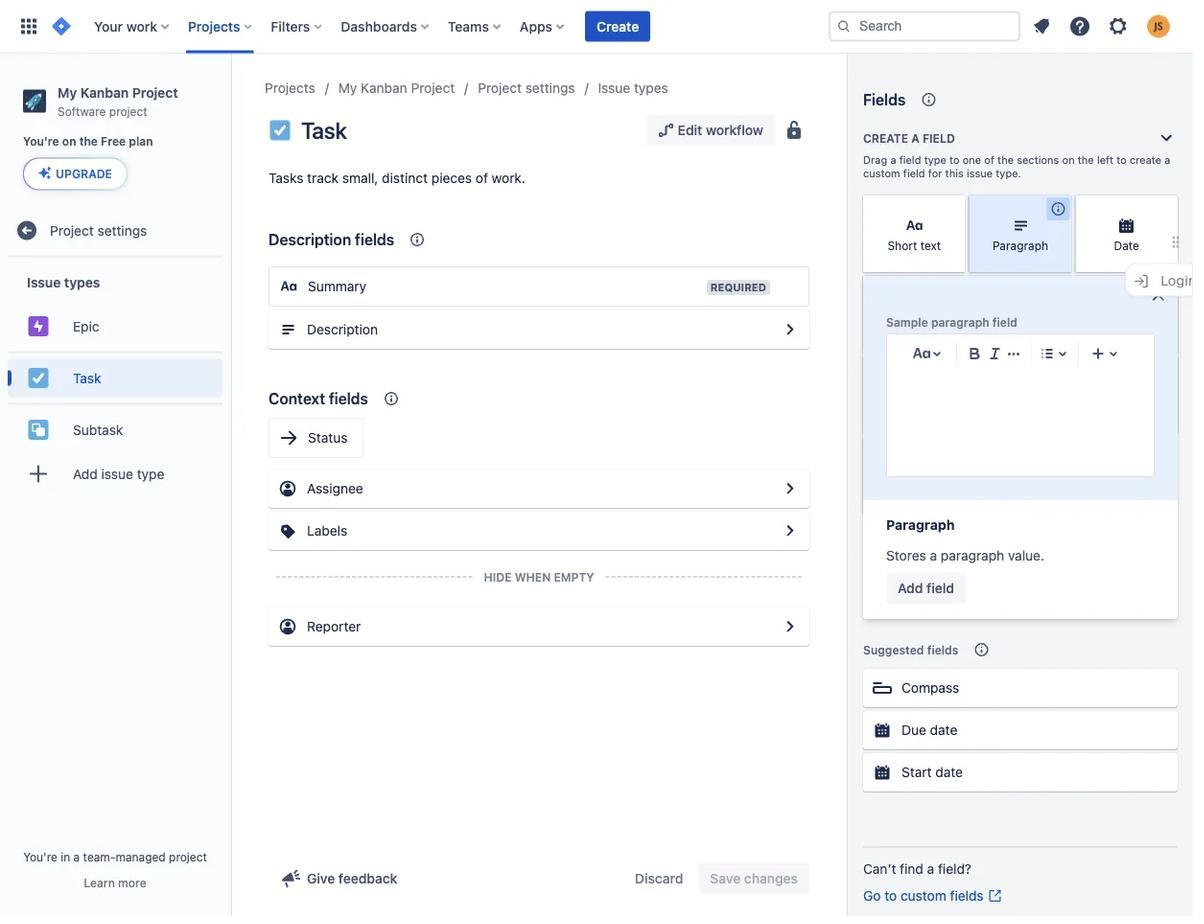 Task type: locate. For each thing, give the bounding box(es) containing it.
of left work.
[[476, 170, 488, 186]]

projects link
[[265, 77, 315, 100]]

no restrictions image
[[783, 119, 806, 142]]

1 you're from the top
[[23, 135, 59, 148]]

1 vertical spatial labels
[[307, 523, 347, 539]]

0 horizontal spatial create
[[597, 18, 639, 34]]

project up "plan"
[[109, 104, 147, 118]]

my up software
[[58, 84, 77, 100]]

1 horizontal spatial issue types
[[598, 80, 668, 96]]

my for my kanban project
[[338, 80, 357, 96]]

url
[[1009, 480, 1032, 494]]

1 horizontal spatial labels
[[1109, 319, 1144, 333]]

project settings link down apps at left top
[[478, 77, 575, 100]]

you're up upgrade button
[[23, 135, 59, 148]]

the left the free
[[79, 135, 98, 148]]

1 horizontal spatial projects
[[265, 80, 315, 96]]

0 vertical spatial issue
[[967, 167, 993, 180]]

1 open field configuration image from the top
[[779, 318, 802, 341]]

2 more information image from the left
[[1153, 198, 1176, 221]]

on inside drag a field type to one of the sections on the left to create a custom field for this issue type.
[[1062, 154, 1075, 166]]

labels
[[1109, 319, 1144, 333], [307, 523, 347, 539]]

due date
[[902, 723, 958, 739]]

1 horizontal spatial my
[[338, 80, 357, 96]]

issue down the subtask link
[[101, 466, 133, 482]]

primary element
[[12, 0, 829, 53]]

this
[[945, 167, 964, 180]]

0 vertical spatial you're
[[23, 135, 59, 148]]

issue right 'other' on the bottom right of the page
[[1010, 605, 1038, 619]]

issue types inside group
[[27, 274, 100, 290]]

number
[[893, 319, 936, 333]]

1 horizontal spatial more information image
[[1153, 198, 1176, 221]]

0 vertical spatial project settings
[[478, 80, 575, 96]]

types inside group
[[64, 274, 100, 290]]

0 horizontal spatial issue
[[27, 274, 61, 290]]

type
[[924, 154, 947, 166], [137, 466, 164, 482]]

1 vertical spatial paragraph
[[941, 548, 1004, 564]]

paragraph left value.
[[941, 548, 1004, 564]]

value.
[[1008, 548, 1045, 564]]

time stamp
[[989, 319, 1052, 333]]

0 horizontal spatial paragraph
[[886, 517, 955, 533]]

0 vertical spatial issue types
[[598, 80, 668, 96]]

project
[[109, 104, 147, 118], [169, 851, 207, 864]]

issue
[[598, 80, 630, 96], [27, 274, 61, 290]]

other
[[978, 605, 1006, 619]]

hide
[[484, 571, 512, 584]]

sections
[[1017, 154, 1059, 166]]

you're
[[23, 135, 59, 148], [23, 851, 57, 864]]

field down create a field
[[899, 154, 921, 166]]

search
[[863, 546, 901, 560]]

0 vertical spatial labels
[[1109, 319, 1144, 333]]

0 vertical spatial settings
[[525, 80, 575, 96]]

project up "plan"
[[132, 84, 178, 100]]

1 vertical spatial issue types
[[27, 274, 100, 290]]

to up this
[[950, 154, 960, 166]]

0 horizontal spatial to
[[885, 889, 897, 904]]

1 horizontal spatial kanban
[[361, 80, 407, 96]]

teams button
[[442, 11, 508, 42]]

add
[[73, 466, 98, 482], [898, 581, 923, 597]]

0 horizontal spatial task
[[73, 370, 101, 386]]

types left and
[[1041, 605, 1071, 619]]

teams
[[448, 18, 489, 34]]

dashboards
[[341, 18, 417, 34]]

apps button
[[514, 11, 572, 42]]

add field button
[[886, 574, 966, 604]]

settings down upgrade
[[97, 222, 147, 238]]

0 horizontal spatial kanban
[[80, 84, 129, 100]]

more information about the context fields image
[[380, 387, 403, 411]]

fields left more information about the context fields image
[[355, 231, 394, 249]]

kanban inside my kanban project software project
[[80, 84, 129, 100]]

kanban down dashboards dropdown button
[[361, 80, 407, 96]]

stamp
[[1019, 319, 1052, 333]]

description fields
[[269, 231, 394, 249]]

learn more button
[[84, 876, 146, 891]]

1 vertical spatial types
[[64, 274, 100, 290]]

sample
[[886, 316, 928, 329]]

group containing issue types
[[8, 257, 223, 505]]

add inside "button"
[[73, 466, 98, 482]]

kanban for my kanban project
[[361, 80, 407, 96]]

open field configuration image for summary
[[779, 318, 802, 341]]

when
[[515, 571, 551, 584]]

add down subtask
[[73, 466, 98, 482]]

1 vertical spatial projects
[[265, 80, 315, 96]]

create
[[1130, 154, 1162, 166]]

custom
[[863, 167, 900, 180], [901, 889, 946, 904]]

open field configuration image
[[779, 478, 802, 501], [779, 616, 802, 639]]

group
[[8, 257, 223, 505]]

kanban inside 'my kanban project' link
[[361, 80, 407, 96]]

create
[[597, 18, 639, 34], [863, 131, 908, 145]]

1 horizontal spatial add
[[898, 581, 923, 597]]

paragraph up the all
[[886, 517, 955, 533]]

fields left the this link will be opened in a new tab icon
[[950, 889, 984, 904]]

projects inside projects popup button
[[188, 18, 240, 34]]

types up epic
[[64, 274, 100, 290]]

1 horizontal spatial of
[[984, 154, 995, 166]]

upgrade button
[[24, 159, 127, 189]]

paragraph down type.
[[993, 239, 1048, 252]]

go
[[863, 889, 881, 904]]

feedback
[[338, 871, 397, 887]]

1 vertical spatial issue
[[101, 466, 133, 482]]

type up for
[[924, 154, 947, 166]]

settings
[[525, 80, 575, 96], [97, 222, 147, 238]]

1 horizontal spatial paragraph
[[993, 239, 1048, 252]]

software
[[58, 104, 106, 118]]

dialog
[[863, 276, 1178, 620]]

types
[[634, 80, 668, 96], [64, 274, 100, 290], [1041, 605, 1071, 619]]

1 vertical spatial project settings
[[50, 222, 147, 238]]

2 vertical spatial types
[[1041, 605, 1071, 619]]

open field configuration image inside description button
[[779, 318, 802, 341]]

paragraph
[[931, 316, 990, 329], [941, 548, 1004, 564]]

on
[[62, 135, 76, 148], [1062, 154, 1075, 166]]

0 horizontal spatial projects
[[188, 18, 240, 34]]

field for sample
[[993, 316, 1018, 329]]

custom down can't find a field? at the bottom right of page
[[901, 889, 946, 904]]

more information image down the create
[[1153, 198, 1176, 221]]

1 vertical spatial open field configuration image
[[779, 616, 802, 639]]

custom down drag
[[863, 167, 900, 180]]

1 horizontal spatial task
[[301, 117, 347, 144]]

your profile and settings image
[[1147, 15, 1170, 38]]

0 horizontal spatial on
[[62, 135, 76, 148]]

date right due at right
[[930, 723, 958, 739]]

1 horizontal spatial settings
[[525, 80, 575, 96]]

1 vertical spatial type
[[137, 466, 164, 482]]

1 horizontal spatial project settings
[[478, 80, 575, 96]]

paragraph up bold ⌘b image
[[931, 316, 990, 329]]

jira software image
[[50, 15, 73, 38], [50, 15, 73, 38]]

labels inside labels button
[[307, 523, 347, 539]]

suggested
[[863, 644, 924, 657]]

create button
[[585, 11, 651, 42]]

1 vertical spatial create
[[863, 131, 908, 145]]

1 vertical spatial on
[[1062, 154, 1075, 166]]

types down create button
[[634, 80, 668, 96]]

0 horizontal spatial project
[[109, 104, 147, 118]]

of
[[984, 154, 995, 166], [476, 170, 488, 186]]

0 vertical spatial date
[[930, 723, 958, 739]]

create up drag
[[863, 131, 908, 145]]

the left left
[[1078, 154, 1094, 166]]

1 horizontal spatial types
[[634, 80, 668, 96]]

add inside button
[[898, 581, 923, 597]]

projects for projects link
[[265, 80, 315, 96]]

a right find
[[927, 862, 934, 878]]

project settings down apps at left top
[[478, 80, 575, 96]]

0 horizontal spatial issue types
[[27, 274, 100, 290]]

a inside dialog
[[930, 548, 937, 564]]

type inside "button"
[[137, 466, 164, 482]]

settings down apps dropdown button
[[525, 80, 575, 96]]

2 horizontal spatial types
[[1041, 605, 1071, 619]]

0 vertical spatial description
[[269, 231, 351, 249]]

date for start date
[[935, 765, 963, 781]]

0 horizontal spatial more information image
[[1047, 198, 1070, 221]]

1 vertical spatial issue
[[27, 274, 61, 290]]

add issue type
[[73, 466, 164, 482]]

help image
[[1068, 15, 1092, 38]]

labels down date
[[1109, 319, 1144, 333]]

to right left
[[1117, 154, 1127, 166]]

project settings down upgrade
[[50, 222, 147, 238]]

1 vertical spatial project
[[169, 851, 207, 864]]

field for create
[[923, 131, 955, 145]]

0 vertical spatial task
[[301, 117, 347, 144]]

add up 27
[[898, 581, 923, 597]]

banner
[[0, 0, 1193, 54]]

kanban
[[361, 80, 407, 96], [80, 84, 129, 100]]

0 vertical spatial paragraph
[[993, 239, 1048, 252]]

description inside button
[[307, 322, 378, 338]]

due date button
[[863, 712, 1178, 750]]

labels down assignee
[[307, 523, 347, 539]]

give feedback button
[[269, 864, 409, 895]]

issue types down create button
[[598, 80, 668, 96]]

1 horizontal spatial to
[[950, 154, 960, 166]]

date
[[930, 723, 958, 739], [935, 765, 963, 781]]

1 vertical spatial task
[[73, 370, 101, 386]]

0 vertical spatial add
[[73, 466, 98, 482]]

description for description fields
[[269, 231, 351, 249]]

compass button
[[863, 669, 1178, 708]]

type inside drag a field type to one of the sections on the left to create a custom field for this issue type.
[[924, 154, 947, 166]]

issue types for issue types link
[[598, 80, 668, 96]]

task inside group
[[73, 370, 101, 386]]

0 vertical spatial issue
[[598, 80, 630, 96]]

distinct
[[382, 170, 428, 186]]

0 horizontal spatial settings
[[97, 222, 147, 238]]

task down epic
[[73, 370, 101, 386]]

my kanban project
[[338, 80, 455, 96]]

open field configuration image
[[779, 318, 802, 341], [779, 520, 802, 543]]

0 vertical spatial open field configuration image
[[779, 478, 802, 501]]

2 open field configuration image from the top
[[779, 616, 802, 639]]

create inside button
[[597, 18, 639, 34]]

types for issue types link
[[634, 80, 668, 96]]

the up type.
[[998, 154, 1014, 166]]

1 horizontal spatial create
[[863, 131, 908, 145]]

filters
[[271, 18, 310, 34]]

project down upgrade button
[[50, 222, 94, 238]]

create up issue types link
[[597, 18, 639, 34]]

project settings link down upgrade
[[8, 211, 223, 250]]

issue types up epic
[[27, 274, 100, 290]]

1 vertical spatial paragraph
[[886, 517, 955, 533]]

projects for projects popup button
[[188, 18, 240, 34]]

issue down create button
[[598, 80, 630, 96]]

0 vertical spatial on
[[62, 135, 76, 148]]

give
[[307, 871, 335, 887]]

start date button
[[863, 754, 1178, 792]]

a right the all
[[930, 548, 937, 564]]

issue inside "button"
[[101, 466, 133, 482]]

edit workflow button
[[647, 115, 775, 146]]

1 horizontal spatial issue
[[967, 167, 993, 180]]

dependent
[[884, 472, 944, 486]]

issue down one
[[967, 167, 993, 180]]

custom inside "link"
[[901, 889, 946, 904]]

1 horizontal spatial issue
[[598, 80, 630, 96]]

add for add issue type
[[73, 466, 98, 482]]

field left stamp
[[993, 316, 1018, 329]]

2 open field configuration image from the top
[[779, 520, 802, 543]]

kanban up software
[[80, 84, 129, 100]]

search all fields
[[863, 546, 949, 560]]

filters button
[[265, 11, 329, 42]]

on up upgrade button
[[62, 135, 76, 148]]

0 horizontal spatial type
[[137, 466, 164, 482]]

0 vertical spatial project
[[109, 104, 147, 118]]

time
[[989, 319, 1015, 333]]

task
[[301, 117, 347, 144], [73, 370, 101, 386]]

1 horizontal spatial type
[[924, 154, 947, 166]]

field up the from
[[927, 581, 954, 597]]

paragraph inside dialog
[[886, 517, 955, 533]]

add field
[[898, 581, 954, 597]]

field up for
[[923, 131, 955, 145]]

0 vertical spatial create
[[597, 18, 639, 34]]

0 vertical spatial open field configuration image
[[779, 318, 802, 341]]

0 vertical spatial of
[[984, 154, 995, 166]]

more information image down sections
[[1047, 198, 1070, 221]]

you're for you're on the free plan
[[23, 135, 59, 148]]

your
[[94, 18, 123, 34]]

type down the subtask link
[[137, 466, 164, 482]]

more information image
[[941, 198, 964, 221]]

1 horizontal spatial project
[[169, 851, 207, 864]]

type.
[[996, 167, 1021, 180]]

add issue type button
[[8, 455, 223, 493]]

Search field
[[829, 11, 1021, 42]]

0 vertical spatial custom
[[863, 167, 900, 180]]

0 vertical spatial projects
[[188, 18, 240, 34]]

field left for
[[903, 167, 925, 180]]

2 you're from the top
[[23, 851, 57, 864]]

the
[[79, 135, 98, 148], [998, 154, 1014, 166], [1078, 154, 1094, 166]]

2 horizontal spatial issue
[[1010, 605, 1038, 619]]

you're left in
[[23, 851, 57, 864]]

open field configuration image inside assignee button
[[779, 478, 802, 501]]

1 vertical spatial you're
[[23, 851, 57, 864]]

in
[[61, 851, 70, 864]]

projects
[[188, 18, 240, 34], [265, 80, 315, 96]]

start
[[902, 765, 932, 781]]

date right start
[[935, 765, 963, 781]]

open field configuration image inside labels button
[[779, 520, 802, 543]]

1 vertical spatial add
[[898, 581, 923, 597]]

assignee button
[[269, 470, 810, 508]]

open field configuration image inside the reporter button
[[779, 616, 802, 639]]

0 horizontal spatial of
[[476, 170, 488, 186]]

of right one
[[984, 154, 995, 166]]

my
[[338, 80, 357, 96], [58, 84, 77, 100]]

track
[[307, 170, 339, 186]]

more information image
[[1047, 198, 1070, 221], [1153, 198, 1176, 221]]

1 vertical spatial open field configuration image
[[779, 520, 802, 543]]

description up summary
[[269, 231, 351, 249]]

dialog containing paragraph
[[863, 276, 1178, 620]]

0 horizontal spatial types
[[64, 274, 100, 290]]

1 vertical spatial description
[[307, 322, 378, 338]]

0 vertical spatial types
[[634, 80, 668, 96]]

on right sections
[[1062, 154, 1075, 166]]

1 vertical spatial date
[[935, 765, 963, 781]]

projects up sidebar navigation icon
[[188, 18, 240, 34]]

2 vertical spatial issue
[[1010, 605, 1038, 619]]

1 vertical spatial project settings link
[[8, 211, 223, 250]]

my right projects link
[[338, 80, 357, 96]]

project right 'managed'
[[169, 851, 207, 864]]

description down summary
[[307, 322, 378, 338]]

my inside my kanban project software project
[[58, 84, 77, 100]]

project down teams 'popup button'
[[478, 80, 522, 96]]

0 horizontal spatial add
[[73, 466, 98, 482]]

2 horizontal spatial the
[[1078, 154, 1094, 166]]

suggested fields
[[863, 644, 959, 657]]

left
[[1097, 154, 1114, 166]]

1 open field configuration image from the top
[[779, 478, 802, 501]]

sidebar navigation image
[[209, 77, 251, 115]]

task group
[[8, 351, 223, 403]]

0 horizontal spatial issue
[[101, 466, 133, 482]]

1 horizontal spatial project settings link
[[478, 77, 575, 100]]

1 vertical spatial custom
[[901, 889, 946, 904]]

labels button
[[269, 512, 810, 551]]

task right issue type icon
[[301, 117, 347, 144]]

project settings link
[[478, 77, 575, 100], [8, 211, 223, 250]]

to right go
[[885, 889, 897, 904]]

a right in
[[73, 851, 80, 864]]

assignee
[[307, 481, 363, 497]]

projects up issue type icon
[[265, 80, 315, 96]]

issue up 'epic' link
[[27, 274, 61, 290]]

of inside drag a field type to one of the sections on the left to create a custom field for this issue type.
[[984, 154, 995, 166]]

0 vertical spatial type
[[924, 154, 947, 166]]

0 horizontal spatial labels
[[307, 523, 347, 539]]

lists image
[[1036, 342, 1059, 365]]

required
[[711, 282, 766, 294]]

fields inside "link"
[[950, 889, 984, 904]]

my kanban project link
[[338, 77, 455, 100]]

sample paragraph field
[[886, 316, 1018, 329]]

0 horizontal spatial my
[[58, 84, 77, 100]]

1 horizontal spatial on
[[1062, 154, 1075, 166]]



Task type: vqa. For each thing, say whether or not it's contained in the screenshot.
Insights button
no



Task type: describe. For each thing, give the bounding box(es) containing it.
context fields
[[269, 390, 368, 408]]

search image
[[836, 19, 852, 34]]

0 vertical spatial paragraph
[[931, 316, 990, 329]]

empty
[[554, 571, 594, 584]]

fields right the all
[[920, 546, 949, 560]]

0 horizontal spatial the
[[79, 135, 98, 148]]

kanban for my kanban project software project
[[80, 84, 129, 100]]

to inside "link"
[[885, 889, 897, 904]]

all
[[904, 546, 916, 560]]

drag
[[863, 154, 887, 166]]

apps
[[520, 18, 553, 34]]

notifications image
[[1030, 15, 1053, 38]]

free
[[101, 135, 126, 148]]

a down more information about the fields icon
[[911, 131, 920, 145]]

subtask
[[73, 422, 123, 438]]

1 more information image from the left
[[1047, 198, 1070, 221]]

one
[[963, 154, 981, 166]]

summary
[[308, 279, 367, 294]]

short
[[888, 239, 917, 252]]

description for description
[[307, 322, 378, 338]]

hide when empty
[[484, 571, 594, 584]]

reporter button
[[269, 608, 810, 646]]

field for drag
[[899, 154, 921, 166]]

add for add field
[[898, 581, 923, 597]]

edit
[[678, 122, 702, 138]]

due
[[902, 723, 926, 739]]

status
[[308, 430, 348, 446]]

settings image
[[1107, 15, 1130, 38]]

fields left more information about the context fields icon
[[329, 390, 368, 408]]

work.
[[492, 170, 525, 186]]

workflow
[[706, 122, 763, 138]]

appswitcher icon image
[[17, 15, 40, 38]]

go to custom fields
[[863, 889, 984, 904]]

short text
[[888, 239, 941, 252]]

open field configuration image for reporter
[[779, 616, 802, 639]]

stores
[[886, 548, 926, 564]]

1 vertical spatial settings
[[97, 222, 147, 238]]

create for create
[[597, 18, 639, 34]]

small,
[[342, 170, 378, 186]]

learn more
[[84, 877, 146, 890]]

more
[[118, 877, 146, 890]]

create for create a field
[[863, 131, 908, 145]]

fields
[[863, 91, 906, 109]]

open field configuration image for assignee
[[779, 478, 802, 501]]

open field configuration image for assignee
[[779, 520, 802, 543]]

start date
[[902, 765, 963, 781]]

work
[[126, 18, 157, 34]]

upgrade
[[56, 167, 112, 181]]

banner containing your work
[[0, 0, 1193, 54]]

edit workflow
[[678, 122, 763, 138]]

find
[[900, 862, 924, 878]]

0 vertical spatial project settings link
[[478, 77, 575, 100]]

field inside add field button
[[927, 581, 954, 597]]

your work
[[94, 18, 157, 34]]

go to custom fields link
[[863, 887, 1003, 906]]

0 horizontal spatial project settings
[[50, 222, 147, 238]]

you're in a team-managed project
[[23, 851, 207, 864]]

italic ⌘i image
[[983, 342, 1006, 365]]

you're on the free plan
[[23, 135, 153, 148]]

27
[[900, 605, 913, 619]]

text
[[920, 239, 941, 252]]

compass
[[902, 680, 959, 696]]

1 vertical spatial of
[[476, 170, 488, 186]]

more information about the context fields image
[[406, 228, 429, 251]]

more formatting image
[[1002, 342, 1026, 365]]

tasks
[[269, 170, 303, 186]]

can't
[[863, 862, 896, 878]]

can't find a field?
[[863, 862, 972, 878]]

managed
[[116, 851, 166, 864]]

issue types link
[[598, 77, 668, 100]]

fields down add field button
[[916, 605, 946, 619]]

stores a paragraph value.
[[886, 548, 1045, 564]]

plan
[[129, 135, 153, 148]]

close image
[[1147, 284, 1170, 307]]

2 horizontal spatial to
[[1117, 154, 1127, 166]]

give feedback
[[307, 871, 397, 887]]

my for my kanban project software project
[[58, 84, 77, 100]]

tasks track small, distinct pieces of work.
[[269, 170, 525, 186]]

description button
[[269, 311, 810, 349]]

field?
[[938, 862, 972, 878]]

text styles image
[[910, 342, 933, 365]]

for
[[928, 167, 942, 180]]

subtask link
[[8, 411, 223, 449]]

issue type icon image
[[269, 119, 292, 142]]

custom inside drag a field type to one of the sections on the left to create a custom field for this issue type.
[[863, 167, 900, 180]]

issue types for group containing issue types
[[27, 274, 100, 290]]

dashboards button
[[335, 11, 436, 42]]

pieces
[[431, 170, 472, 186]]

your work button
[[88, 11, 176, 42]]

types for group containing issue types
[[64, 274, 100, 290]]

you're for you're in a team-managed project
[[23, 851, 57, 864]]

more information about the fields image
[[917, 88, 940, 111]]

drag a field type to one of the sections on the left to create a custom field for this issue type.
[[863, 154, 1171, 180]]

reuse
[[863, 605, 896, 619]]

team-
[[83, 851, 116, 864]]

projects button
[[182, 11, 259, 42]]

date
[[1114, 239, 1139, 252]]

add issue type image
[[27, 463, 50, 486]]

this link will be opened in a new tab image
[[988, 889, 1003, 904]]

from
[[949, 605, 974, 619]]

dropdown
[[887, 400, 942, 413]]

project inside my kanban project software project
[[109, 104, 147, 118]]

discard button
[[623, 864, 695, 895]]

context
[[269, 390, 325, 408]]

project inside my kanban project software project
[[132, 84, 178, 100]]

epic link
[[8, 307, 223, 346]]

date for due date
[[930, 723, 958, 739]]

a right the create
[[1165, 154, 1171, 166]]

0 horizontal spatial project settings link
[[8, 211, 223, 250]]

issue inside drag a field type to one of the sections on the left to create a custom field for this issue type.
[[967, 167, 993, 180]]

project down primary element
[[411, 80, 455, 96]]

fields left the more information about the suggested fields image
[[927, 644, 959, 657]]

dependent dropdown
[[884, 472, 944, 502]]

reporter
[[307, 619, 361, 635]]

a right drag
[[890, 154, 896, 166]]

1 horizontal spatial the
[[998, 154, 1014, 166]]

my kanban project software project
[[58, 84, 178, 118]]

more information about the suggested fields image
[[970, 639, 993, 662]]

task link
[[8, 359, 223, 397]]

Type to search all fields text field
[[865, 564, 1153, 598]]

bold ⌘b image
[[963, 342, 986, 365]]



